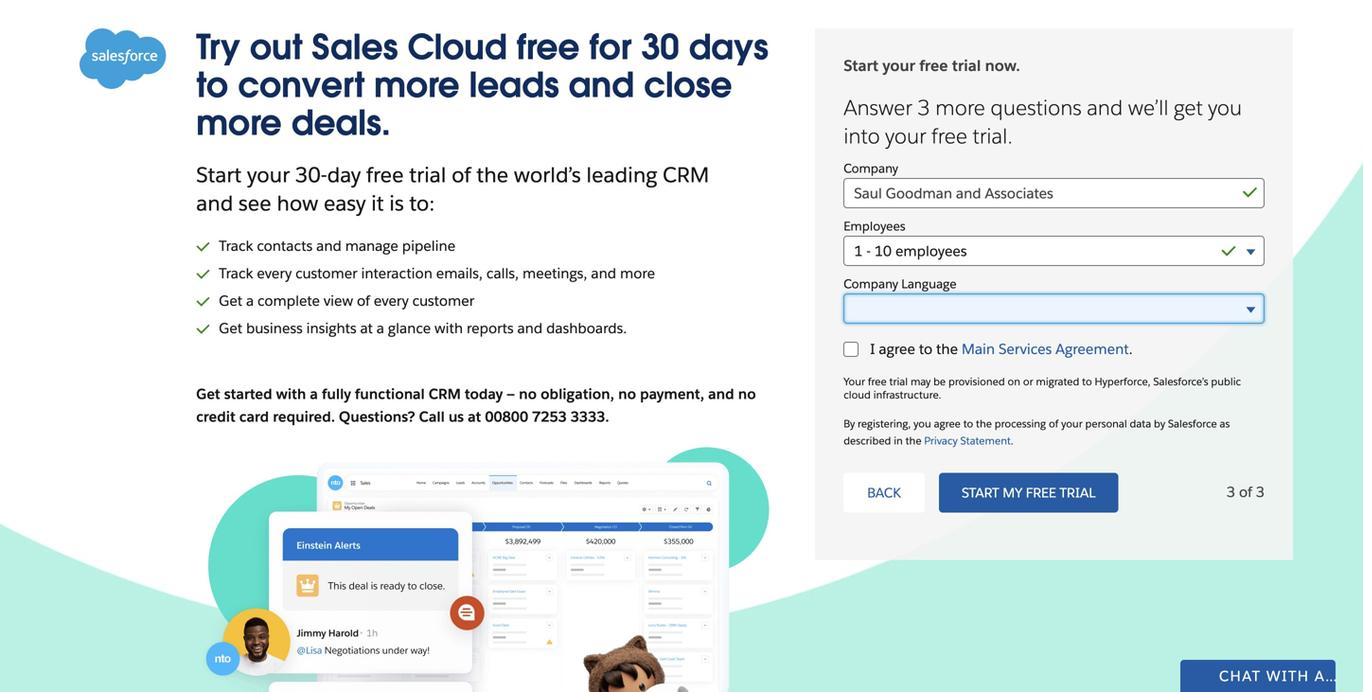 Task type: vqa. For each thing, say whether or not it's contained in the screenshot.
AVAILABLE corresponding to Conversation Insights
no



Task type: describe. For each thing, give the bounding box(es) containing it.
trial inside your free trial may be provisioned on or migrated to hyperforce, salesforce's public cloud infrastructure.
[[890, 375, 909, 389]]

is
[[390, 190, 404, 217]]

free inside button
[[1026, 484, 1057, 501]]

cloud
[[844, 389, 871, 402]]

fully
[[322, 385, 351, 404]]

get
[[1175, 94, 1204, 121]]

more inside answer 3 more questions and we'll get you into your free trial.
[[936, 94, 986, 121]]

the right in
[[906, 434, 922, 447]]

contacts
[[257, 237, 313, 255]]

back button
[[844, 473, 925, 513]]

sales
[[312, 26, 398, 69]]

main
[[962, 340, 996, 359]]

may
[[911, 375, 931, 389]]

2 horizontal spatial 3
[[1257, 483, 1265, 502]]

convert
[[238, 63, 365, 107]]

deals.
[[291, 101, 391, 145]]

salesforce
[[1169, 417, 1218, 431]]

statement
[[961, 434, 1011, 447]]

public
[[1212, 375, 1242, 389]]

answer
[[844, 94, 913, 121]]

with inside button
[[1267, 667, 1310, 686]]

data
[[1130, 417, 1152, 431]]

us
[[449, 408, 464, 426]]

a inside get started with a fully functional crm today — no obligation, no payment, and no credit card required. questions? call us at
[[310, 385, 318, 404]]

i
[[871, 340, 876, 359]]

privacy
[[925, 434, 958, 447]]

try out sales cloud free for 30 days to convert more leads and close more deals.
[[196, 26, 769, 145]]

on
[[1008, 375, 1021, 389]]

world's
[[514, 161, 581, 188]]

get started with a fully functional crm today — no obligation, no payment, and no credit card required. questions? call us at
[[196, 385, 757, 426]]

free inside answer 3 more questions and we'll get you into your free trial.
[[932, 123, 968, 150]]

0 horizontal spatial customer
[[296, 264, 358, 283]]

see
[[239, 190, 272, 217]]

days
[[689, 26, 769, 69]]

start for start your free trial now.
[[844, 56, 879, 75]]

payment,
[[640, 385, 705, 404]]

agreement
[[1056, 340, 1130, 359]]

glance
[[388, 319, 431, 338]]

trial.
[[973, 123, 1013, 150]]

1 no from the left
[[519, 385, 537, 404]]

2 track from the top
[[219, 264, 253, 283]]

answer 3 more questions and we'll get you into your free trial.
[[844, 94, 1243, 150]]

chat with an exp button
[[1181, 660, 1364, 692]]

crm inside get started with a fully functional crm today — no obligation, no payment, and no credit card required. questions? call us at
[[429, 385, 461, 404]]

processing
[[995, 417, 1047, 431]]

out
[[250, 26, 303, 69]]

0 vertical spatial get
[[219, 292, 243, 310]]

be
[[934, 375, 946, 389]]

of inside start your 30-day free trial of the world's leading crm and see how easy it is to:
[[452, 161, 471, 188]]

as
[[1220, 417, 1231, 431]]

insights
[[307, 319, 357, 338]]

registering,
[[858, 417, 911, 431]]

card
[[239, 408, 269, 426]]

0 vertical spatial agree
[[879, 340, 916, 359]]

leading
[[587, 161, 658, 188]]

and right meetings,
[[591, 264, 617, 283]]

interactive dashboard of sales cloud on laptop and mobile screen image
[[196, 448, 797, 692]]

agree inside by registering, you agree to the processing of your personal data by salesforce as described in the
[[934, 417, 961, 431]]

your inside answer 3 more questions and we'll get you into your free trial.
[[886, 123, 927, 150]]

we'll
[[1129, 94, 1169, 121]]

3 of 3
[[1227, 483, 1265, 502]]

by
[[844, 417, 856, 431]]

your free trial may be provisioned on or migrated to hyperforce, salesforce's public cloud infrastructure.
[[844, 375, 1242, 402]]

an
[[1316, 667, 1339, 686]]

0 horizontal spatial a
[[246, 292, 254, 310]]

you inside answer 3 more questions and we'll get you into your free trial.
[[1209, 94, 1243, 121]]

start your free trial now.
[[844, 56, 1021, 75]]

start your 30-day free trial of the world's leading crm and see how easy it is to:
[[196, 161, 710, 217]]

and inside get started with a fully functional crm today — no obligation, no payment, and no credit card required. questions? call us at
[[709, 385, 735, 404]]

go to the homepage image
[[80, 28, 167, 89]]

to inside your free trial may be provisioned on or migrated to hyperforce, salesforce's public cloud infrastructure.
[[1083, 375, 1093, 389]]

pipeline
[[402, 237, 456, 255]]

meetings,
[[523, 264, 588, 283]]

required. questions?
[[273, 408, 415, 426]]

free left now.
[[920, 56, 949, 75]]

by registering, you agree to the processing of your personal data by salesforce as described in the
[[844, 417, 1231, 447]]

1 vertical spatial every
[[374, 292, 409, 310]]

1 track from the top
[[219, 237, 253, 255]]

cloud
[[408, 26, 507, 69]]

1 horizontal spatial customer
[[413, 292, 475, 310]]

emails,
[[436, 264, 483, 283]]

get inside get started with a fully functional crm today — no obligation, no payment, and no credit card required. questions? call us at
[[196, 385, 220, 404]]

reports
[[467, 319, 514, 338]]

business
[[246, 319, 303, 338]]

start my free trial
[[962, 484, 1096, 501]]

into
[[844, 123, 881, 150]]

3 inside answer 3 more questions and we'll get you into your free trial.
[[918, 94, 931, 121]]

you inside by registering, you agree to the processing of your personal data by salesforce as described in the
[[914, 417, 932, 431]]

salesforce's
[[1154, 375, 1209, 389]]

and right reports
[[518, 319, 543, 338]]

track contacts and manage pipeline track every customer interaction emails, calls, meetings, and more get a complete view of every customer get business insights at a glance with reports and dashboards.
[[219, 237, 656, 338]]

with inside 'track contacts and manage pipeline track every customer interaction emails, calls, meetings, and more get a complete view of every customer get business insights at a glance with reports and dashboards.'
[[435, 319, 463, 338]]

Company text field
[[844, 178, 1265, 209]]



Task type: locate. For each thing, give the bounding box(es) containing it.
manage
[[345, 237, 399, 255]]

1 horizontal spatial you
[[1209, 94, 1243, 121]]

0 vertical spatial start
[[844, 56, 879, 75]]

the left the world's
[[477, 161, 509, 188]]

. down processing
[[1011, 434, 1014, 447]]

and left see
[[196, 190, 233, 217]]

0 vertical spatial with
[[435, 319, 463, 338]]

.
[[1130, 340, 1133, 359], [606, 408, 610, 426], [1011, 434, 1014, 447]]

0 vertical spatial customer
[[296, 264, 358, 283]]

your down "answer"
[[886, 123, 927, 150]]

trial right "my"
[[1060, 484, 1096, 501]]

crm right leading
[[663, 161, 710, 188]]

start inside start your 30-day free trial of the world's leading crm and see how easy it is to:
[[196, 161, 242, 188]]

and inside answer 3 more questions and we'll get you into your free trial.
[[1088, 94, 1124, 121]]

functional
[[355, 385, 425, 404]]

in
[[894, 434, 903, 447]]

the inside start your 30-day free trial of the world's leading crm and see how easy it is to:
[[477, 161, 509, 188]]

and right payment,
[[709, 385, 735, 404]]

customer
[[296, 264, 358, 283], [413, 292, 475, 310]]

now.
[[986, 56, 1021, 75]]

1 vertical spatial at
[[468, 408, 481, 426]]

2 vertical spatial a
[[310, 385, 318, 404]]

0 horizontal spatial with
[[276, 385, 306, 404]]

1 horizontal spatial a
[[310, 385, 318, 404]]

free inside start your 30-day free trial of the world's leading crm and see how easy it is to:
[[366, 161, 404, 188]]

customer down the "emails,"
[[413, 292, 475, 310]]

crm
[[663, 161, 710, 188], [429, 385, 461, 404]]

privacy statement link
[[925, 434, 1011, 447]]

your
[[883, 56, 916, 75], [886, 123, 927, 150], [247, 161, 290, 188], [1062, 417, 1083, 431]]

and inside "try out sales cloud free for 30 days to convert more leads and close more deals."
[[569, 63, 635, 107]]

0 vertical spatial .
[[1130, 340, 1133, 359]]

your
[[844, 375, 866, 389]]

back
[[868, 484, 902, 501]]

hyperforce,
[[1095, 375, 1151, 389]]

get left business
[[219, 319, 243, 338]]

my
[[1003, 484, 1023, 501]]

how
[[277, 190, 319, 217]]

2 horizontal spatial a
[[377, 319, 385, 338]]

chat with an exp
[[1220, 667, 1364, 686]]

complete
[[258, 292, 320, 310]]

of inside by registering, you agree to the processing of your personal data by salesforce as described in the
[[1049, 417, 1059, 431]]

crm inside start your 30-day free trial of the world's leading crm and see how easy it is to:
[[663, 161, 710, 188]]

0 horizontal spatial .
[[606, 408, 610, 426]]

and inside start your 30-day free trial of the world's leading crm and see how easy it is to:
[[196, 190, 233, 217]]

or
[[1024, 375, 1034, 389]]

at right us
[[468, 408, 481, 426]]

1 vertical spatial you
[[914, 417, 932, 431]]

described
[[844, 434, 892, 447]]

no left payment,
[[619, 385, 637, 404]]

0 vertical spatial track
[[219, 237, 253, 255]]

infrastructure.
[[874, 389, 942, 402]]

30
[[641, 26, 680, 69]]

at inside 'track contacts and manage pipeline track every customer interaction emails, calls, meetings, and more get a complete view of every customer get business insights at a glance with reports and dashboards.'
[[360, 319, 373, 338]]

0 horizontal spatial agree
[[879, 340, 916, 359]]

your inside start your 30-day free trial of the world's leading crm and see how easy it is to:
[[247, 161, 290, 188]]

30-
[[295, 161, 327, 188]]

2 horizontal spatial with
[[1267, 667, 1310, 686]]

1 horizontal spatial with
[[435, 319, 463, 338]]

2 vertical spatial get
[[196, 385, 220, 404]]

1 horizontal spatial 3
[[1227, 483, 1236, 502]]

—
[[507, 385, 515, 404]]

to inside "try out sales cloud free for 30 days to convert more leads and close more deals."
[[196, 63, 228, 107]]

your up "answer"
[[883, 56, 916, 75]]

2 horizontal spatial .
[[1130, 340, 1133, 359]]

1 horizontal spatial start
[[844, 56, 879, 75]]

the left main
[[937, 340, 959, 359]]

1 vertical spatial crm
[[429, 385, 461, 404]]

trial inside start your 30-day free trial of the world's leading crm and see how easy it is to:
[[409, 161, 447, 188]]

with right glance
[[435, 319, 463, 338]]

1 vertical spatial .
[[606, 408, 610, 426]]

0 horizontal spatial 3
[[918, 94, 931, 121]]

started
[[224, 385, 272, 404]]

2 no from the left
[[619, 385, 637, 404]]

agree up privacy
[[934, 417, 961, 431]]

1 vertical spatial get
[[219, 319, 243, 338]]

crm up us
[[429, 385, 461, 404]]

customer up view
[[296, 264, 358, 283]]

1 vertical spatial a
[[377, 319, 385, 338]]

you up privacy
[[914, 417, 932, 431]]

1 vertical spatial track
[[219, 264, 253, 283]]

view
[[324, 292, 353, 310]]

to inside by registering, you agree to the processing of your personal data by salesforce as described in the
[[964, 417, 974, 431]]

a up business
[[246, 292, 254, 310]]

by
[[1155, 417, 1166, 431]]

2 vertical spatial .
[[1011, 434, 1014, 447]]

trial left may
[[890, 375, 909, 389]]

a left glance
[[377, 319, 385, 338]]

every down "interaction"
[[374, 292, 409, 310]]

start left "my"
[[962, 484, 1000, 501]]

1 horizontal spatial .
[[1011, 434, 1014, 447]]

0 vertical spatial a
[[246, 292, 254, 310]]

close
[[644, 63, 733, 107]]

easy
[[324, 190, 366, 217]]

free up it
[[366, 161, 404, 188]]

get left complete
[[219, 292, 243, 310]]

0 horizontal spatial start
[[196, 161, 242, 188]]

at
[[360, 319, 373, 338], [468, 408, 481, 426]]

more inside 'track contacts and manage pipeline track every customer interaction emails, calls, meetings, and more get a complete view of every customer get business insights at a glance with reports and dashboards.'
[[620, 264, 656, 283]]

free inside "try out sales cloud free for 30 days to convert more leads and close more deals."
[[517, 26, 580, 69]]

0 horizontal spatial you
[[914, 417, 932, 431]]

3 no from the left
[[739, 385, 757, 404]]

trial inside button
[[1060, 484, 1096, 501]]

for
[[590, 26, 632, 69]]

your left personal at the bottom right of the page
[[1062, 417, 1083, 431]]

personal
[[1086, 417, 1128, 431]]

every
[[257, 264, 292, 283], [374, 292, 409, 310]]

start up see
[[196, 161, 242, 188]]

you right 'get'
[[1209, 94, 1243, 121]]

no
[[519, 385, 537, 404], [619, 385, 637, 404], [739, 385, 757, 404]]

1 vertical spatial customer
[[413, 292, 475, 310]]

call
[[419, 408, 445, 426]]

get up credit
[[196, 385, 220, 404]]

of
[[452, 161, 471, 188], [357, 292, 370, 310], [1049, 417, 1059, 431], [1240, 483, 1253, 502]]

you
[[1209, 94, 1243, 121], [914, 417, 932, 431]]

0 horizontal spatial crm
[[429, 385, 461, 404]]

services
[[999, 340, 1053, 359]]

track down see
[[219, 237, 253, 255]]

trial
[[953, 56, 982, 75], [409, 161, 447, 188], [890, 375, 909, 389], [1060, 484, 1096, 501]]

free
[[517, 26, 580, 69], [920, 56, 949, 75], [932, 123, 968, 150], [366, 161, 404, 188], [868, 375, 887, 389], [1026, 484, 1057, 501]]

at right 'insights'
[[360, 319, 373, 338]]

questions
[[991, 94, 1082, 121]]

main services agreement link
[[962, 340, 1130, 359]]

a left fully
[[310, 385, 318, 404]]

free right "my"
[[1026, 484, 1057, 501]]

your up see
[[247, 161, 290, 188]]

agree right i
[[879, 340, 916, 359]]

free left trial.
[[932, 123, 968, 150]]

. down obligation,
[[606, 408, 610, 426]]

i agree to the main services agreement .
[[871, 340, 1133, 359]]

free right your
[[868, 375, 887, 389]]

0 vertical spatial you
[[1209, 94, 1243, 121]]

at inside get started with a fully functional crm today — no obligation, no payment, and no credit card required. questions? call us at
[[468, 408, 481, 426]]

today
[[465, 385, 503, 404]]

your inside by registering, you agree to the processing of your personal data by salesforce as described in the
[[1062, 417, 1083, 431]]

start up "answer"
[[844, 56, 879, 75]]

migrated
[[1037, 375, 1080, 389]]

day
[[327, 161, 361, 188]]

and left the manage
[[317, 237, 342, 255]]

start
[[844, 56, 879, 75], [196, 161, 242, 188], [962, 484, 1000, 501]]

obligation,
[[541, 385, 615, 404]]

0 vertical spatial every
[[257, 264, 292, 283]]

it
[[371, 190, 384, 217]]

the up statement
[[977, 417, 993, 431]]

start my free trial button
[[940, 473, 1119, 513]]

1 vertical spatial agree
[[934, 417, 961, 431]]

start inside button
[[962, 484, 1000, 501]]

dashboards.
[[547, 319, 627, 338]]

start for start my free trial
[[962, 484, 1000, 501]]

try
[[196, 26, 241, 69]]

and left the 30
[[569, 63, 635, 107]]

more
[[374, 63, 460, 107], [936, 94, 986, 121], [196, 101, 282, 145], [620, 264, 656, 283]]

free left for
[[517, 26, 580, 69]]

to up may
[[920, 340, 933, 359]]

start for start your 30-day free trial of the world's leading crm and see how easy it is to:
[[196, 161, 242, 188]]

agree
[[879, 340, 916, 359], [934, 417, 961, 431]]

1 vertical spatial with
[[276, 385, 306, 404]]

with inside get started with a fully functional crm today — no obligation, no payment, and no credit card required. questions? call us at
[[276, 385, 306, 404]]

0 horizontal spatial every
[[257, 264, 292, 283]]

trial up to:
[[409, 161, 447, 188]]

privacy statement .
[[925, 434, 1014, 447]]

1 horizontal spatial crm
[[663, 161, 710, 188]]

1 horizontal spatial at
[[468, 408, 481, 426]]

with
[[435, 319, 463, 338], [276, 385, 306, 404], [1267, 667, 1310, 686]]

2 vertical spatial with
[[1267, 667, 1310, 686]]

free inside your free trial may be provisioned on or migrated to hyperforce, salesforce's public cloud infrastructure.
[[868, 375, 887, 389]]

calls,
[[487, 264, 519, 283]]

to right migrated
[[1083, 375, 1093, 389]]

to left out
[[196, 63, 228, 107]]

track
[[219, 237, 253, 255], [219, 264, 253, 283]]

0 vertical spatial crm
[[663, 161, 710, 188]]

no right payment,
[[739, 385, 757, 404]]

credit
[[196, 408, 236, 426]]

every down contacts
[[257, 264, 292, 283]]

with left an
[[1267, 667, 1310, 686]]

with right started
[[276, 385, 306, 404]]

no right — at the left of the page
[[519, 385, 537, 404]]

1 vertical spatial start
[[196, 161, 242, 188]]

1 horizontal spatial every
[[374, 292, 409, 310]]

0 horizontal spatial no
[[519, 385, 537, 404]]

exp
[[1344, 667, 1364, 686]]

of inside 'track contacts and manage pipeline track every customer interaction emails, calls, meetings, and more get a complete view of every customer get business insights at a glance with reports and dashboards.'
[[357, 292, 370, 310]]

. up hyperforce,
[[1130, 340, 1133, 359]]

1 horizontal spatial no
[[619, 385, 637, 404]]

get
[[219, 292, 243, 310], [219, 319, 243, 338], [196, 385, 220, 404]]

to up 'privacy statement .'
[[964, 417, 974, 431]]

2 vertical spatial start
[[962, 484, 1000, 501]]

provisioned
[[949, 375, 1006, 389]]

chat
[[1220, 667, 1262, 686]]

track up business
[[219, 264, 253, 283]]

leads
[[469, 63, 560, 107]]

2 horizontal spatial start
[[962, 484, 1000, 501]]

and left the we'll
[[1088, 94, 1124, 121]]

2 horizontal spatial no
[[739, 385, 757, 404]]

0 vertical spatial at
[[360, 319, 373, 338]]

1 horizontal spatial agree
[[934, 417, 961, 431]]

trial left now.
[[953, 56, 982, 75]]

0 horizontal spatial at
[[360, 319, 373, 338]]



